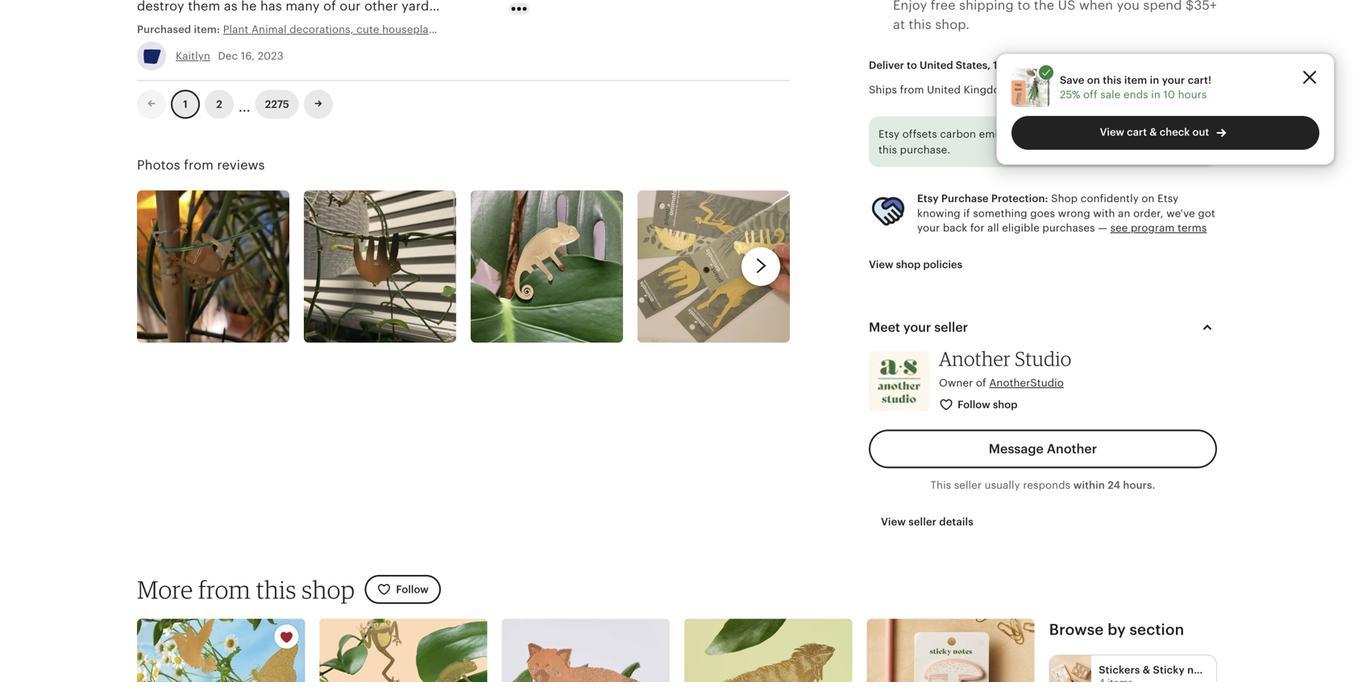 Task type: describe. For each thing, give the bounding box(es) containing it.
message another button
[[869, 430, 1217, 469]]

studio
[[1015, 347, 1072, 371]]

this
[[931, 480, 951, 492]]

dec
[[218, 50, 238, 62]]

stickers & sticky notes
[[1099, 664, 1216, 677]]

deliver
[[869, 59, 904, 72]]

shipping inside enjoy free shipping to the us when you spend $35+ at this shop.
[[959, 0, 1014, 12]]

seller for this seller usually responds within 24 hours.
[[954, 480, 982, 492]]

10001
[[993, 59, 1024, 72]]

usually
[[985, 480, 1020, 492]]

off
[[1083, 89, 1098, 101]]

shipping inside etsy offsets carbon emissions from shipping and packaging on this purchase.
[[1060, 128, 1104, 140]]

this seller usually responds within 24 hours.
[[931, 480, 1156, 492]]

your inside dropdown button
[[903, 320, 931, 335]]

iguana, eagle or leopard - large plant animals, cute houseplant decor and gifts image
[[684, 619, 852, 683]]

this inside etsy offsets carbon emissions from shipping and packaging on this purchase.
[[879, 144, 897, 156]]

animal
[[251, 23, 287, 35]]

2 link
[[205, 90, 234, 119]]

spend
[[1143, 0, 1182, 12]]

shop for view
[[896, 259, 921, 271]]

—
[[1098, 222, 1108, 234]]

1 vertical spatial in
[[1151, 89, 1161, 101]]

meet your seller button
[[854, 308, 1232, 347]]

if
[[963, 207, 970, 220]]

ends
[[1124, 89, 1148, 101]]

sticky
[[1153, 664, 1185, 677]]

emissions
[[979, 128, 1030, 140]]

confidently
[[1081, 193, 1139, 205]]

enjoy free shipping to the us when you spend $35+ at this shop.
[[893, 0, 1217, 32]]

another studio owner of anotherstudio
[[939, 347, 1072, 389]]

for
[[970, 222, 985, 234]]

etsy offsets carbon emissions from shipping and packaging on this purchase.
[[879, 128, 1198, 156]]

shop.
[[935, 17, 970, 32]]

0 vertical spatial &
[[1150, 126, 1157, 138]]

another inside another studio owner of anotherstudio
[[939, 347, 1011, 371]]

view for view seller details
[[881, 516, 906, 528]]

photos
[[137, 158, 180, 172]]

meet
[[869, 320, 900, 335]]

browse
[[1049, 621, 1104, 639]]

shop for follow
[[993, 399, 1018, 411]]

another studio image
[[869, 351, 929, 412]]

see more listings in the stickers & sticky notes section image
[[1050, 656, 1092, 683]]

sale
[[1100, 89, 1121, 101]]

browse by section
[[1049, 621, 1184, 639]]

wrong
[[1058, 207, 1090, 220]]

section
[[1130, 621, 1184, 639]]

we've
[[1166, 207, 1195, 220]]

follow for follow shop
[[958, 399, 990, 411]]

cart
[[1127, 126, 1147, 138]]

kingdom
[[964, 84, 1010, 96]]

plant
[[223, 23, 249, 35]]

of
[[976, 377, 986, 389]]

packaging
[[1129, 128, 1182, 140]]

from for reviews
[[184, 158, 214, 172]]

deliver to united states, 10001
[[869, 59, 1024, 72]]

limited edition - copper plant animal decorations for your plants! 4 designs to choose image
[[502, 619, 670, 683]]

and
[[1107, 128, 1126, 140]]

ships
[[869, 84, 897, 96]]

1 link
[[171, 90, 200, 119]]

more from this shop
[[137, 575, 355, 605]]

view shop policies
[[869, 259, 962, 271]]

to inside enjoy free shipping to the us when you spend $35+ at this shop.
[[1017, 0, 1030, 12]]

kaitlyn dec 16, 2023
[[176, 50, 284, 62]]

knowing
[[917, 207, 961, 220]]

2023
[[258, 50, 284, 62]]

view cart & check out
[[1100, 126, 1209, 138]]

protection:
[[991, 193, 1048, 205]]

by
[[1108, 621, 1126, 639]]

message
[[989, 442, 1044, 457]]

see program terms link
[[1110, 222, 1207, 234]]

purchased
[[137, 23, 191, 35]]

united for from
[[927, 84, 961, 96]]

follow for follow
[[396, 584, 429, 596]]

10
[[1163, 89, 1175, 101]]

0 horizontal spatial shop
[[302, 575, 355, 605]]

cart!
[[1188, 74, 1212, 86]]

notes
[[1187, 664, 1216, 677]]

…
[[239, 92, 250, 116]]

program
[[1131, 222, 1175, 234]]

something
[[973, 207, 1027, 220]]

kaitlyn
[[176, 50, 210, 62]]

view seller details link
[[869, 508, 986, 537]]

your inside the shop confidently on etsy knowing if something goes wrong with an order, we've got your back for all eligible purchases —
[[917, 222, 940, 234]]

save on this item in your cart! 25% off sale ends in 10 hours
[[1060, 74, 1212, 101]]

etsy for etsy offsets carbon emissions from shipping and packaging on this purchase.
[[879, 128, 900, 140]]

free
[[931, 0, 956, 12]]

hours
[[1178, 89, 1207, 101]]

deliver to united states, 10001 button
[[857, 49, 1060, 82]]

enjoy
[[893, 0, 927, 12]]

cute
[[357, 23, 379, 35]]

back
[[943, 222, 967, 234]]

us
[[1058, 0, 1076, 12]]

view cart & check out link
[[1012, 116, 1319, 150]]

see program terms
[[1110, 222, 1207, 234]]

meet your seller
[[869, 320, 968, 335]]

follow button
[[365, 576, 441, 605]]

25%
[[1060, 89, 1080, 101]]

you
[[1117, 0, 1140, 12]]



Task type: vqa. For each thing, say whether or not it's contained in the screenshot.
Message StoreAngelGifts button
no



Task type: locate. For each thing, give the bounding box(es) containing it.
etsy
[[879, 128, 900, 140], [917, 193, 939, 205], [1158, 193, 1179, 205]]

from for united
[[900, 84, 924, 96]]

purchase
[[941, 193, 989, 205]]

shipping left and
[[1060, 128, 1104, 140]]

etsy for etsy purchase protection:
[[917, 193, 939, 205]]

kaitlyn link
[[176, 50, 210, 62]]

0 vertical spatial follow
[[958, 399, 990, 411]]

anotherstudio link
[[989, 377, 1064, 389]]

2 vertical spatial seller
[[909, 516, 937, 528]]

carbon
[[940, 128, 976, 140]]

on right packaging
[[1185, 128, 1198, 140]]

got
[[1198, 207, 1215, 220]]

0 horizontal spatial to
[[907, 59, 917, 72]]

2 horizontal spatial on
[[1185, 128, 1198, 140]]

1 vertical spatial another
[[1047, 442, 1097, 457]]

united for to
[[920, 59, 953, 72]]

from
[[900, 84, 924, 96], [1033, 128, 1057, 140], [184, 158, 214, 172], [198, 575, 251, 605]]

0 vertical spatial view
[[1100, 126, 1124, 138]]

shop left policies
[[896, 259, 921, 271]]

0 horizontal spatial follow
[[396, 584, 429, 596]]

purchase.
[[900, 144, 950, 156]]

1 vertical spatial follow
[[396, 584, 429, 596]]

2 vertical spatial your
[[903, 320, 931, 335]]

within
[[1073, 480, 1105, 492]]

eligible
[[1002, 222, 1040, 234]]

1 horizontal spatial follow
[[958, 399, 990, 411]]

shop inside button
[[896, 259, 921, 271]]

from right photos
[[184, 158, 214, 172]]

when
[[1079, 0, 1113, 12]]

ships from united kingdom
[[869, 84, 1010, 96]]

view seller details
[[881, 516, 974, 528]]

2 vertical spatial shop
[[302, 575, 355, 605]]

from right ships
[[900, 84, 924, 96]]

on inside save on this item in your cart! 25% off sale ends in 10 hours
[[1087, 74, 1100, 86]]

your
[[1162, 74, 1185, 86], [917, 222, 940, 234], [903, 320, 931, 335]]

on up off
[[1087, 74, 1100, 86]]

from right more
[[198, 575, 251, 605]]

view left details
[[881, 516, 906, 528]]

0 vertical spatial shop
[[896, 259, 921, 271]]

shop inside "button"
[[993, 399, 1018, 411]]

& left sticky
[[1143, 664, 1150, 677]]

an
[[1118, 207, 1130, 220]]

your up 10
[[1162, 74, 1185, 86]]

0 vertical spatial to
[[1017, 0, 1030, 12]]

your right 'meet'
[[903, 320, 931, 335]]

plant animal decorations, cute houseplant gifts! link
[[223, 22, 468, 37]]

etsy inside the shop confidently on etsy knowing if something goes wrong with an order, we've got your back for all eligible purchases —
[[1158, 193, 1179, 205]]

plant animals pollinators set of 3, butterfly, bumblebee and hummingbird cute plant decor image
[[137, 619, 305, 683]]

shop
[[896, 259, 921, 271], [993, 399, 1018, 411], [302, 575, 355, 605]]

1 vertical spatial on
[[1185, 128, 1198, 140]]

to
[[1017, 0, 1030, 12], [907, 59, 917, 72]]

16,
[[241, 50, 255, 62]]

in right item
[[1150, 74, 1159, 86]]

0 vertical spatial another
[[939, 347, 1011, 371]]

1 vertical spatial shop
[[993, 399, 1018, 411]]

on inside the shop confidently on etsy knowing if something goes wrong with an order, we've got your back for all eligible purchases —
[[1142, 193, 1155, 205]]

another inside button
[[1047, 442, 1097, 457]]

your inside save on this item in your cart! 25% off sale ends in 10 hours
[[1162, 74, 1185, 86]]

anotherstudio
[[989, 377, 1064, 389]]

0 vertical spatial in
[[1150, 74, 1159, 86]]

0 vertical spatial your
[[1162, 74, 1185, 86]]

1 vertical spatial view
[[869, 259, 893, 271]]

2 horizontal spatial etsy
[[1158, 193, 1179, 205]]

on up "order,"
[[1142, 193, 1155, 205]]

& right cart
[[1150, 126, 1157, 138]]

1 vertical spatial your
[[917, 222, 940, 234]]

0 horizontal spatial etsy
[[879, 128, 900, 140]]

shop left follow button
[[302, 575, 355, 605]]

0 vertical spatial united
[[920, 59, 953, 72]]

seller right this
[[954, 480, 982, 492]]

0 horizontal spatial another
[[939, 347, 1011, 371]]

terms
[[1178, 222, 1207, 234]]

&
[[1150, 126, 1157, 138], [1143, 664, 1150, 677]]

1
[[183, 98, 188, 110]]

follow
[[958, 399, 990, 411], [396, 584, 429, 596]]

in left 10
[[1151, 89, 1161, 101]]

1 horizontal spatial etsy
[[917, 193, 939, 205]]

etsy inside etsy offsets carbon emissions from shipping and packaging on this purchase.
[[879, 128, 900, 140]]

shop confidently on etsy knowing if something goes wrong with an order, we've got your back for all eligible purchases —
[[917, 193, 1215, 234]]

0 vertical spatial on
[[1087, 74, 1100, 86]]

photos from reviews
[[137, 158, 265, 172]]

seller left details
[[909, 516, 937, 528]]

to left the at the right top
[[1017, 0, 1030, 12]]

decorations,
[[290, 23, 354, 35]]

view shop policies button
[[857, 250, 975, 279]]

united
[[920, 59, 953, 72], [927, 84, 961, 96]]

united up ships from united kingdom
[[920, 59, 953, 72]]

details
[[939, 516, 974, 528]]

another up of
[[939, 347, 1011, 371]]

check
[[1160, 126, 1190, 138]]

0 horizontal spatial on
[[1087, 74, 1100, 86]]

view for view cart & check out
[[1100, 126, 1124, 138]]

at
[[893, 17, 905, 32]]

out
[[1193, 126, 1209, 138]]

united inside "dropdown button"
[[920, 59, 953, 72]]

1 vertical spatial united
[[927, 84, 961, 96]]

houseplant
[[382, 23, 439, 35]]

from inside etsy offsets carbon emissions from shipping and packaging on this purchase.
[[1033, 128, 1057, 140]]

view for view shop policies
[[869, 259, 893, 271]]

view left cart
[[1100, 126, 1124, 138]]

1 horizontal spatial to
[[1017, 0, 1030, 12]]

purchases
[[1043, 222, 1095, 234]]

order,
[[1133, 207, 1164, 220]]

2 vertical spatial on
[[1142, 193, 1155, 205]]

etsy up knowing
[[917, 193, 939, 205]]

2 vertical spatial view
[[881, 516, 906, 528]]

to right deliver
[[907, 59, 917, 72]]

the
[[1034, 0, 1054, 12]]

see
[[1110, 222, 1128, 234]]

this inside enjoy free shipping to the us when you spend $35+ at this shop.
[[909, 17, 932, 32]]

with
[[1093, 207, 1115, 220]]

etsy left offsets
[[879, 128, 900, 140]]

to inside "dropdown button"
[[907, 59, 917, 72]]

$35+
[[1186, 0, 1217, 12]]

your down knowing
[[917, 222, 940, 234]]

on inside etsy offsets carbon emissions from shipping and packaging on this purchase.
[[1185, 128, 1198, 140]]

gifts!
[[442, 23, 468, 35]]

1 vertical spatial seller
[[954, 480, 982, 492]]

states,
[[956, 59, 991, 72]]

24
[[1108, 480, 1121, 492]]

hours.
[[1123, 480, 1156, 492]]

etsy up we've
[[1158, 193, 1179, 205]]

1 horizontal spatial another
[[1047, 442, 1097, 457]]

1 vertical spatial shipping
[[1060, 128, 1104, 140]]

shipping
[[959, 0, 1014, 12], [1060, 128, 1104, 140]]

shop
[[1051, 193, 1078, 205]]

all
[[988, 222, 999, 234]]

seller
[[934, 320, 968, 335], [954, 480, 982, 492], [909, 516, 937, 528]]

2275 link
[[255, 90, 299, 119]]

1 horizontal spatial shop
[[896, 259, 921, 271]]

etsy purchase protection:
[[917, 193, 1048, 205]]

1 horizontal spatial shipping
[[1060, 128, 1104, 140]]

2275
[[265, 98, 289, 110]]

item
[[1124, 74, 1147, 86]]

shop down anotherstudio
[[993, 399, 1018, 411]]

0 vertical spatial seller
[[934, 320, 968, 335]]

goes
[[1030, 207, 1055, 220]]

1 vertical spatial &
[[1143, 664, 1150, 677]]

from right emissions
[[1033, 128, 1057, 140]]

save
[[1060, 74, 1085, 86]]

another up within
[[1047, 442, 1097, 457]]

owner
[[939, 377, 973, 389]]

follow inside button
[[396, 584, 429, 596]]

view inside button
[[869, 259, 893, 271]]

0 vertical spatial shipping
[[959, 0, 1014, 12]]

0 horizontal spatial shipping
[[959, 0, 1014, 12]]

policies
[[923, 259, 962, 271]]

purchased item: plant animal decorations, cute houseplant gifts!
[[137, 23, 468, 35]]

1 horizontal spatial on
[[1142, 193, 1155, 205]]

follow shop button
[[927, 391, 1031, 421]]

seller inside dropdown button
[[934, 320, 968, 335]]

2 horizontal spatial shop
[[993, 399, 1018, 411]]

united down deliver to united states, 10001
[[927, 84, 961, 96]]

on
[[1087, 74, 1100, 86], [1185, 128, 1198, 140], [1142, 193, 1155, 205]]

responds
[[1023, 480, 1071, 492]]

shipping up shop.
[[959, 0, 1014, 12]]

from for this
[[198, 575, 251, 605]]

view
[[1100, 126, 1124, 138], [869, 259, 893, 271], [881, 516, 906, 528]]

item:
[[194, 23, 220, 35]]

follow inside "button"
[[958, 399, 990, 411]]

view left policies
[[869, 259, 893, 271]]

this inside save on this item in your cart! 25% off sale ends in 10 hours
[[1103, 74, 1122, 86]]

1 vertical spatial to
[[907, 59, 917, 72]]

more
[[137, 575, 193, 605]]

seller up owner
[[934, 320, 968, 335]]

seller for view seller details
[[909, 516, 937, 528]]



